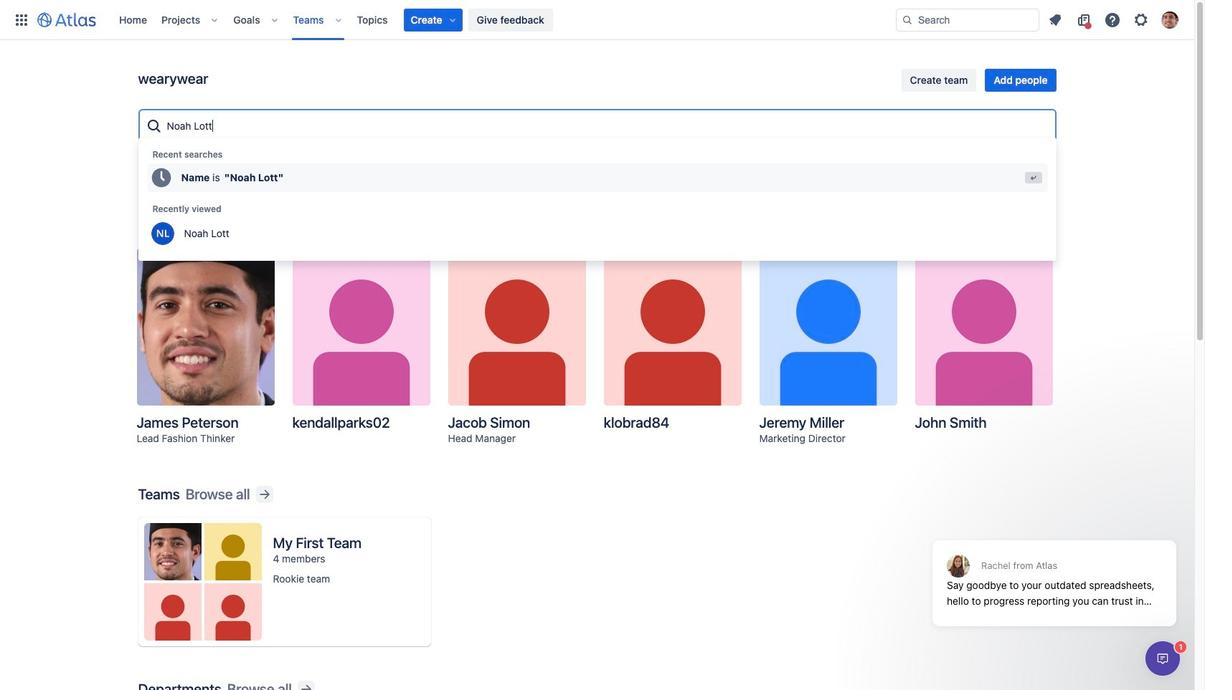 Task type: describe. For each thing, give the bounding box(es) containing it.
switch to... image
[[13, 11, 30, 28]]

browse all image
[[256, 486, 273, 504]]

top element
[[9, 0, 896, 40]]

settings image
[[1133, 11, 1150, 28]]

recent search image
[[150, 166, 173, 189]]

1 vertical spatial dialog
[[1146, 642, 1180, 676]]

Search for people and teams field
[[162, 113, 1049, 139]]

search for people and teams image
[[145, 118, 162, 135]]



Task type: vqa. For each thing, say whether or not it's contained in the screenshot.
Recent search image
yes



Task type: locate. For each thing, give the bounding box(es) containing it.
banner
[[0, 0, 1194, 40]]

notifications image
[[1047, 11, 1064, 28]]

help image
[[1104, 11, 1121, 28]]

account image
[[1161, 11, 1179, 28]]

0 vertical spatial dialog
[[925, 506, 1184, 638]]

search image
[[902, 14, 913, 25]]

browse all image
[[297, 681, 315, 691]]

None search field
[[896, 8, 1039, 31]]

Search field
[[896, 8, 1039, 31]]

dialog
[[925, 506, 1184, 638], [1146, 642, 1180, 676]]



